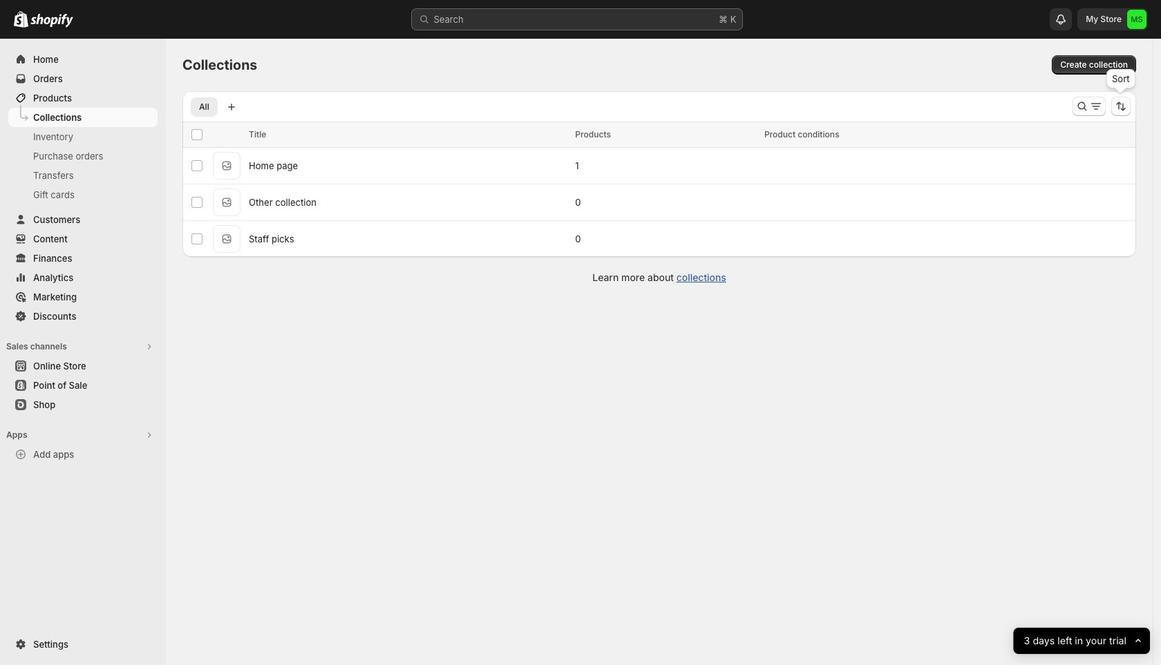 Task type: describe. For each thing, give the bounding box(es) containing it.
0 horizontal spatial shopify image
[[14, 11, 28, 28]]

my store image
[[1127, 10, 1147, 29]]



Task type: locate. For each thing, give the bounding box(es) containing it.
1 horizontal spatial shopify image
[[30, 14, 73, 28]]

shopify image
[[14, 11, 28, 28], [30, 14, 73, 28]]

tooltip
[[1107, 69, 1135, 88]]



Task type: vqa. For each thing, say whether or not it's contained in the screenshot.
text field
no



